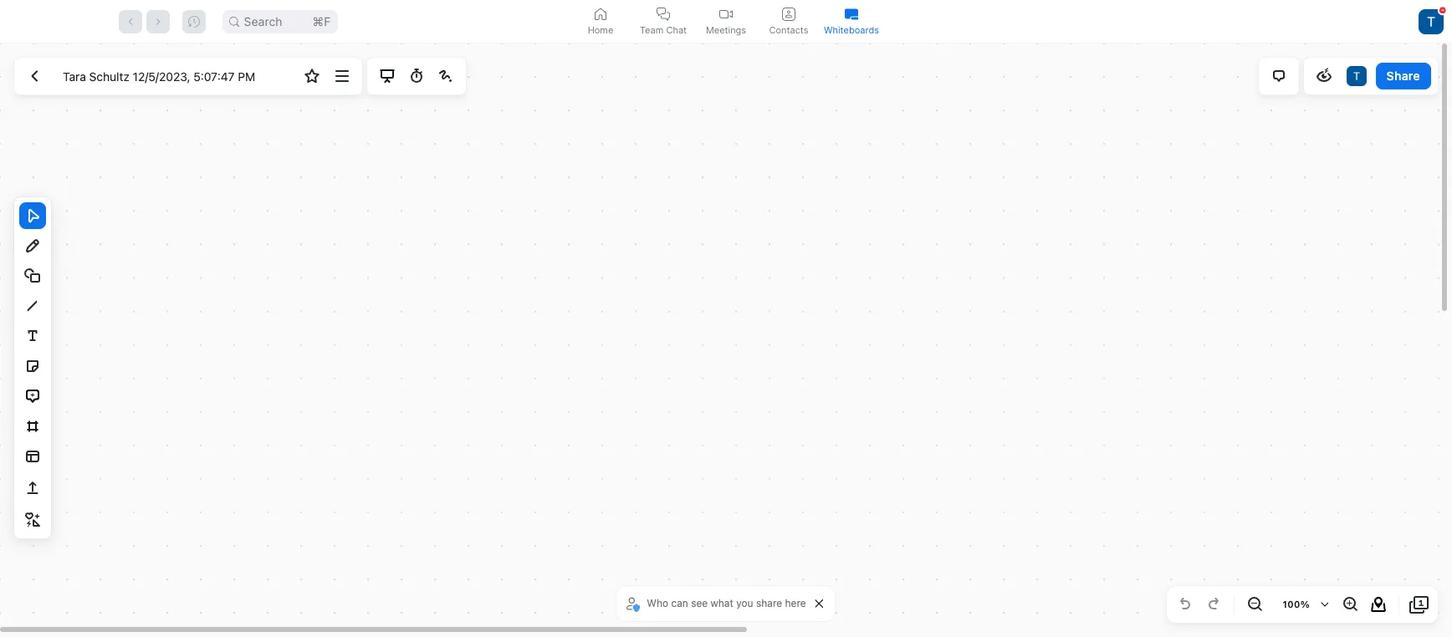 Task type: locate. For each thing, give the bounding box(es) containing it.
do not disturb image
[[1440, 6, 1447, 13]]

contacts button
[[758, 0, 821, 43]]

team chat button
[[632, 0, 695, 43]]

team chat
[[640, 24, 687, 36]]

whiteboard small image
[[845, 7, 859, 21], [845, 7, 859, 21]]

meetings button
[[695, 0, 758, 43]]

magnifier image
[[229, 16, 239, 26]]

tab list
[[570, 0, 883, 43]]

magnifier image
[[229, 16, 239, 26]]

profile contact image
[[783, 7, 796, 21], [783, 7, 796, 21]]

home small image
[[594, 7, 608, 21]]

home
[[588, 24, 614, 36]]

team
[[640, 24, 664, 36]]

video on image
[[720, 7, 733, 21], [720, 7, 733, 21]]

whiteboards
[[824, 24, 880, 36]]

⌘f
[[312, 14, 331, 28]]

whiteboards button
[[821, 0, 883, 43]]

meetings
[[706, 24, 747, 36]]



Task type: describe. For each thing, give the bounding box(es) containing it.
home button
[[570, 0, 632, 43]]

chat
[[667, 24, 687, 36]]

tab list containing home
[[570, 0, 883, 43]]

team chat image
[[657, 7, 670, 21]]

do not disturb image
[[1440, 6, 1447, 13]]

search
[[244, 14, 283, 28]]

home small image
[[594, 7, 608, 21]]

team chat image
[[657, 7, 670, 21]]

avatar image
[[1419, 9, 1445, 34]]

contacts
[[770, 24, 809, 36]]



Task type: vqa. For each thing, say whether or not it's contained in the screenshot.
"or"
no



